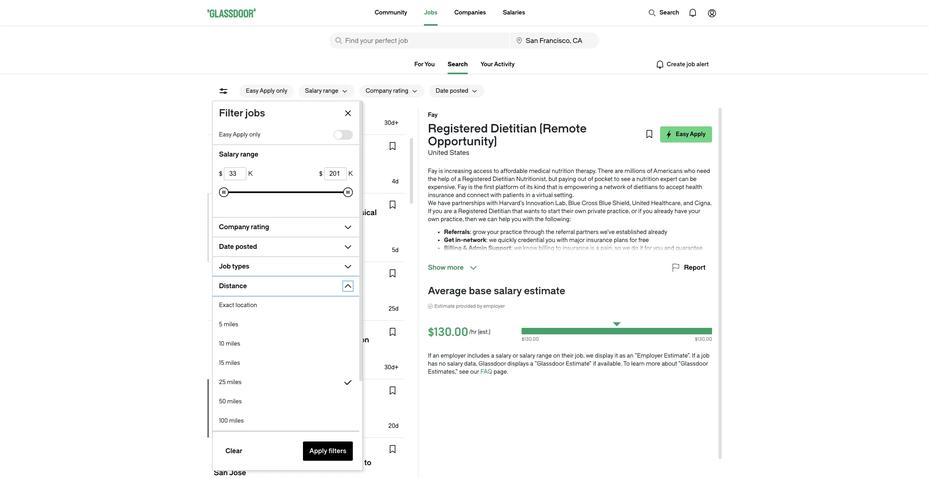 Task type: describe. For each thing, give the bounding box(es) containing it.
ca inside brisbane, ca $20.00 - $25.00 per hour (employer est.) easy apply
[[240, 289, 249, 296]]

fay for fay is increasing access to affordable medical nutrition therapy. there are millions of americans who need the help of a registered dietitian nutritionist, but paying out of pocket to see a nutrition expert can be expensive. fay is the first platform of its kind that is empowering a network of dietitians to accept health insurance and connect with patients in a virtual setting. we have partnerships with harvard's innovation lab, blue cross blue shield, united healthcare, and cigna. if you are a registered dietitian that wants to start their own private practice, or if you already have your own practice, then we can help you with the following:
[[428, 168, 437, 175]]

easy apply only inside button
[[246, 88, 287, 94]]

you down we
[[433, 208, 443, 215]]

of right the out
[[588, 176, 593, 183]]

search button
[[645, 5, 683, 21]]

company rating for left company rating dropdown button
[[219, 224, 269, 231]]

: we know billing to insurance is a pain, so we do it for you and guarantee you get paid
[[444, 245, 703, 260]]

exact location button
[[213, 296, 359, 316]]

salary up the displays
[[520, 353, 535, 360]]

2 vertical spatial dietitian
[[489, 208, 511, 215]]

americans
[[654, 168, 683, 175]]

is inside ": we know billing to insurance is a pain, so we do it for you and guarantee you get paid"
[[590, 245, 595, 252]]

apply down 100 miles
[[232, 426, 245, 431]]

report button
[[671, 263, 706, 273]]

easy up who at the right of page
[[676, 131, 689, 138]]

1 horizontal spatial company rating button
[[359, 85, 409, 98]]

apply up homeassist
[[233, 131, 248, 138]]

to right pocket
[[614, 176, 620, 183]]

home,
[[240, 269, 259, 276]]

no
[[439, 361, 446, 368]]

about
[[662, 361, 677, 368]]

of left its
[[520, 184, 525, 191]]

guarantee
[[676, 245, 703, 252]]

the down the wants
[[535, 216, 544, 223]]

for
[[415, 61, 424, 68]]

kind
[[534, 184, 546, 191]]

a down 'increasing'
[[458, 176, 461, 183]]

or inside fay is increasing access to affordable medical nutrition therapy. there are millions of americans who need the help of a registered dietitian nutritionist, but paying out of pocket to see a nutrition expert can be expensive. fay is the first platform of its kind that is empowering a network of dietitians to accept health insurance and connect with patients in a virtual setting. we have partnerships with harvard's innovation lab, blue cross blue shield, united healthcare, and cigna. if you are a registered dietitian that wants to start their own private practice, or if you already have your own practice, then we can help you with the following:
[[632, 208, 637, 215]]

est.) inside san francisco, ca $90k (employer est.) easy apply
[[258, 171, 269, 178]]

san for $90k
[[214, 162, 225, 168]]

francisco, for $90k
[[226, 162, 254, 168]]

15 miles button
[[213, 354, 359, 373]]

with down the wants
[[523, 216, 534, 223]]

be
[[690, 176, 697, 183]]

francisco, for $70.00
[[226, 230, 254, 237]]

20d
[[389, 423, 399, 430]]

$135.00
[[237, 240, 257, 247]]

display
[[595, 353, 614, 360]]

$25.00
[[237, 299, 256, 306]]

Search keyword field
[[329, 33, 509, 49]]

miles for 25 miles
[[227, 380, 242, 386]]

paid
[[465, 253, 477, 260]]

as
[[620, 353, 626, 360]]

$90k
[[214, 171, 228, 178]]

cigna.
[[695, 200, 712, 207]]

easy apply only element
[[334, 130, 353, 140]]

/hr
[[469, 329, 477, 336]]

healthcare,
[[651, 200, 682, 207]]

0 horizontal spatial company rating button
[[213, 221, 340, 234]]

1 blue from the left
[[568, 200, 581, 207]]

a left job
[[697, 353, 700, 360]]

10 miles button
[[213, 335, 359, 354]]

1 k from the left
[[248, 170, 253, 178]]

reserve
[[266, 448, 289, 455]]

who
[[684, 168, 696, 175]]

$130.00 inside united states $130.00 per hour
[[214, 416, 234, 423]]

your inside fay is increasing access to affordable medical nutrition therapy. there are millions of americans who need the help of a registered dietitian nutritionist, but paying out of pocket to see a nutrition expert can be expensive. fay is the first platform of its kind that is empowering a network of dietitians to accept health insurance and connect with patients in a virtual setting. we have partnerships with harvard's innovation lab, blue cross blue shield, united healthcare, and cigna. if you are a registered dietitian that wants to start their own private practice, or if you already have your own practice, then we can help you with the following:
[[689, 208, 701, 215]]

established
[[616, 229, 647, 236]]

see inside fay is increasing access to affordable medical nutrition therapy. there are millions of americans who need the help of a registered dietitian nutritionist, but paying out of pocket to see a nutrition expert can be expensive. fay is the first platform of its kind that is empowering a network of dietitians to accept health insurance and connect with patients in a virtual setting. we have partnerships with harvard's innovation lab, blue cross blue shield, united healthcare, and cigna. if you are a registered dietitian that wants to start their own private practice, or if you already have your own practice, then we can help you with the following:
[[621, 176, 631, 183]]

(employer inside burlingame, ca $97k - $107k (employer est.) easy apply
[[250, 113, 277, 119]]

if an employer includes a salary or salary range on their job, we display it as an "employer estimate".  if a job has no salary data, glassdoor displays a "glassdoor estimate" if available.  to learn more about "glassdoor estimates," see our
[[428, 353, 710, 376]]

with inside the referrals : grow your practice through the referral partners we've established already get in-network : we quickly credential you with major insurance plans for free
[[557, 237, 568, 244]]

already inside the referrals : grow your practice through the referral partners we've established already get in-network : we quickly credential you with major insurance plans for free
[[648, 229, 668, 236]]

you down healthcare,
[[643, 208, 653, 215]]

$130.00 left /hr
[[428, 326, 468, 339]]

1 vertical spatial easy apply
[[220, 426, 245, 431]]

your
[[481, 61, 493, 68]]

est.) inside brisbane, ca $20.00 - $25.00 per hour (employer est.) easy apply
[[311, 299, 322, 306]]

more inside show more dropdown button
[[447, 264, 464, 272]]

to down expert
[[659, 184, 665, 191]]

estimate
[[435, 304, 455, 310]]

at
[[234, 269, 239, 276]]

shield,
[[613, 200, 631, 207]]

empowering
[[564, 184, 598, 191]]

distance list box
[[213, 296, 359, 431]]

you down billing
[[444, 253, 454, 260]]

fay for fay registered dietitian (remote opportunity) united states
[[428, 112, 438, 119]]

fay for fay
[[214, 387, 224, 394]]

a inside ": we know billing to insurance is a pain, so we do it for you and guarantee you get paid"
[[596, 245, 599, 252]]

the up expensive. on the left of the page
[[428, 176, 437, 183]]

affordable
[[501, 168, 528, 175]]

$40.00
[[236, 357, 254, 364]]

san for $70.00
[[214, 230, 225, 237]]

"employer
[[635, 353, 663, 360]]

network inside the referrals : grow your practice through the referral partners we've established already get in-network : we quickly credential you with major insurance plans for free
[[464, 237, 486, 244]]

with down connect in the right top of the page
[[487, 200, 498, 207]]

medical
[[529, 168, 551, 175]]

estimate provided by employer
[[435, 304, 505, 310]]

out
[[578, 176, 587, 183]]

miles for 100 miles
[[229, 418, 244, 425]]

1 horizontal spatial are
[[615, 168, 623, 175]]

already inside fay is increasing access to affordable medical nutrition therapy. there are millions of americans who need the help of a registered dietitian nutritionist, but paying out of pocket to see a nutrition expert can be expensive. fay is the first platform of its kind that is empowering a network of dietitians to accept health insurance and connect with patients in a virtual setting. we have partnerships with harvard's innovation lab, blue cross blue shield, united healthcare, and cigna. if you are a registered dietitian that wants to start their own private practice, or if you already have your own practice, then we can help you with the following:
[[654, 208, 673, 215]]

1 vertical spatial can
[[488, 216, 498, 223]]

range inside dropdown button
[[323, 88, 338, 94]]

a up "glassdoor"
[[491, 353, 494, 360]]

$130.00 up the displays
[[522, 337, 539, 343]]

per inside united states $130.00 per hour
[[235, 416, 245, 423]]

burlingame,
[[214, 103, 246, 110]]

we right the so
[[623, 245, 630, 252]]

0 vertical spatial and
[[456, 192, 466, 199]]

filter jobs
[[219, 108, 265, 119]]

billing & admin support
[[444, 245, 511, 252]]

1 horizontal spatial have
[[675, 208, 688, 215]]

none field search location
[[510, 33, 599, 49]]

2 blue from the left
[[599, 200, 611, 207]]

salaries link
[[503, 0, 525, 26]]

if inside fay is increasing access to affordable medical nutrition therapy. there are millions of americans who need the help of a registered dietitian nutritionist, but paying out of pocket to see a nutrition expert can be expensive. fay is the first platform of its kind that is empowering a network of dietitians to accept health insurance and connect with patients in a virtual setting. we have partnerships with harvard's innovation lab, blue cross blue shield, united healthcare, and cigna. if you are a registered dietitian that wants to start their own private practice, or if you already have your own practice, then we can help you with the following:
[[428, 208, 432, 215]]

expert
[[661, 176, 678, 183]]

1 horizontal spatial rating
[[393, 88, 409, 94]]

distance button
[[213, 280, 340, 293]]

1 vertical spatial registered
[[462, 176, 491, 183]]

apply up need on the top right of the page
[[690, 131, 706, 138]]

30d+ for nevada fire protection
[[385, 365, 399, 371]]

a right the displays
[[530, 361, 534, 368]]

harvard's
[[499, 200, 525, 207]]

estimate".
[[664, 353, 691, 360]]

date posted button
[[213, 241, 340, 254]]

paying
[[559, 176, 576, 183]]

1 vertical spatial and
[[683, 200, 693, 207]]

dietitians
[[634, 184, 658, 191]]

easy apply only image
[[334, 130, 353, 140]]

hour inside united states $130.00 per hour
[[246, 416, 260, 423]]

expensive.
[[428, 184, 456, 191]]

of left dietitians
[[627, 184, 633, 191]]

ca for $135.00
[[255, 230, 263, 237]]

1 vertical spatial search
[[448, 61, 468, 68]]

your activity
[[481, 61, 515, 68]]

30d+ for burlingame, ca
[[385, 120, 399, 127]]

more inside if an employer includes a salary or salary range on their job, we display it as an "employer estimate".  if a job has no salary data, glassdoor displays a "glassdoor estimate" if available.  to learn more about "glassdoor estimates," see our
[[646, 361, 661, 368]]

practice
[[501, 229, 522, 236]]

you right do
[[653, 245, 663, 252]]

access
[[474, 168, 492, 175]]

miles for 5 miles
[[224, 322, 238, 328]]

is up expensive. on the left of the page
[[439, 168, 443, 175]]

is up connect in the right top of the page
[[468, 184, 473, 191]]

4d
[[392, 178, 399, 185]]

easy inside san francisco, ca $16.00 - $40.00 easy apply
[[220, 367, 231, 373]]

date posted for date posted popup button
[[436, 88, 468, 94]]

only inside button
[[276, 88, 287, 94]]

it inside ": we know billing to insurance is a pain, so we do it for you and guarantee you get paid"
[[640, 245, 643, 252]]

for inside the referrals : grow your practice through the referral partners we've established already get in-network : we quickly credential you with major insurance plans for free
[[630, 237, 637, 244]]

0 vertical spatial have
[[438, 200, 451, 207]]

date posted button
[[429, 85, 468, 98]]

1 horizontal spatial can
[[679, 176, 689, 183]]

to right the access
[[494, 168, 499, 175]]

1 horizontal spatial own
[[575, 208, 586, 215]]

25 miles
[[219, 380, 242, 386]]

hour inside brisbane, ca $20.00 - $25.00 per hour (employer est.) easy apply
[[267, 299, 281, 306]]

admin
[[469, 245, 487, 252]]

2 vertical spatial registered
[[458, 208, 487, 215]]

you inside the referrals : grow your practice through the referral partners we've established already get in-network : we quickly credential you with major insurance plans for free
[[546, 237, 556, 244]]

1 vertical spatial own
[[428, 216, 440, 223]]

ca inside burlingame, ca $97k - $107k (employer est.) easy apply
[[248, 103, 256, 110]]

san francisco, ca $70.00 - $135.00 easy apply
[[214, 230, 263, 255]]

a down partnerships
[[454, 208, 457, 215]]

apply up jobs
[[260, 88, 275, 94]]

a down millions
[[632, 176, 635, 183]]

5 miles
[[219, 322, 238, 328]]

exact
[[219, 302, 234, 309]]

jobs
[[424, 9, 438, 16]]

1 vertical spatial help
[[499, 216, 510, 223]]

job types
[[219, 263, 249, 271]]

1 an from the left
[[433, 353, 440, 360]]

★
[[301, 449, 305, 455]]

wants
[[524, 208, 540, 215]]

health
[[267, 142, 285, 149]]

quickly
[[498, 237, 517, 244]]

insurance inside ": we know billing to insurance is a pain, so we do it for you and guarantee you get paid"
[[563, 245, 589, 252]]

private
[[588, 208, 606, 215]]

5
[[219, 322, 222, 328]]

their inside if an employer includes a salary or salary range on their job, we display it as an "employer estimate".  if a job has no salary data, glassdoor displays a "glassdoor estimate" if available.  to learn more about "glassdoor estimates," see our
[[562, 353, 574, 360]]

partners
[[577, 229, 599, 236]]

0 vertical spatial help
[[438, 176, 450, 183]]

easy apply only button
[[240, 85, 294, 98]]

0 horizontal spatial rating
[[251, 224, 269, 231]]

apply inside the san francisco, ca $70.00 - $135.00 easy apply
[[232, 250, 245, 255]]

0 horizontal spatial salary range
[[219, 151, 258, 158]]

0 horizontal spatial salary
[[219, 151, 239, 158]]

of down 'increasing'
[[451, 176, 456, 183]]

to
[[624, 361, 630, 368]]

1 vertical spatial easy apply only
[[219, 131, 261, 138]]

through
[[524, 229, 545, 236]]

its
[[527, 184, 533, 191]]

services
[[287, 142, 310, 149]]

25
[[219, 380, 226, 386]]

includes
[[467, 353, 490, 360]]

range inside if an employer includes a salary or salary range on their job, we display it as an "employer estimate".  if a job has no salary data, glassdoor displays a "glassdoor estimate" if available.  to learn more about "glassdoor estimates," see our
[[537, 353, 552, 360]]

francisco, for $16.00
[[226, 348, 254, 355]]

25 miles button
[[213, 373, 359, 393]]

jobs
[[245, 108, 265, 119]]

date posted for date posted dropdown button
[[219, 243, 257, 251]]

of right millions
[[647, 168, 653, 175]]

data,
[[464, 361, 477, 368]]

pocket
[[595, 176, 613, 183]]

0 vertical spatial nutrition
[[552, 168, 574, 175]]

easy inside san francisco, ca $90k (employer est.) easy apply
[[220, 181, 231, 187]]

1 horizontal spatial nutrition
[[637, 176, 659, 183]]

(employer inside san francisco, ca $90k (employer est.) easy apply
[[229, 171, 256, 178]]

by
[[477, 304, 482, 310]]

salary right 'no'
[[447, 361, 463, 368]]

0 horizontal spatial practice,
[[441, 216, 464, 223]]



Task type: locate. For each thing, give the bounding box(es) containing it.
Search location field
[[510, 33, 599, 49]]

can
[[679, 176, 689, 183], [488, 216, 498, 223]]

ca inside san francisco, ca $90k (employer est.) easy apply
[[255, 162, 263, 168]]

0 horizontal spatial it
[[615, 353, 618, 360]]

so
[[615, 245, 621, 252]]

registered inside fay registered dietitian (remote opportunity) united states
[[428, 122, 488, 135]]

see inside if an employer includes a salary or salary range on their job, we display it as an "employer estimate".  if a job has no salary data, glassdoor displays a "glassdoor estimate" if available.  to learn more about "glassdoor estimates," see our
[[459, 369, 469, 376]]

the down "following:"
[[546, 229, 555, 236]]

teachers on reserve logo image
[[214, 445, 227, 458]]

and left guarantee
[[665, 245, 675, 252]]

states inside fay registered dietitian (remote opportunity) united states
[[450, 149, 470, 157]]

miles for 10 miles
[[226, 341, 240, 348]]

fay registered dietitian (remote opportunity) united states
[[428, 112, 587, 157]]

: inside ": we know billing to insurance is a pain, so we do it for you and guarantee you get paid"
[[511, 245, 513, 252]]

francisco, inside the san francisco, ca $70.00 - $135.00 easy apply
[[226, 230, 254, 237]]

0 horizontal spatial for
[[630, 237, 637, 244]]

see down millions
[[621, 176, 631, 183]]

1 vertical spatial (employer
[[229, 171, 256, 178]]

start
[[548, 208, 560, 215]]

easy inside the san francisco, ca $70.00 - $135.00 easy apply
[[220, 250, 231, 255]]

salary range button
[[299, 85, 338, 98]]

1 vertical spatial company
[[219, 224, 249, 231]]

united down 50
[[214, 406, 231, 413]]

- inside the san francisco, ca $70.00 - $135.00 easy apply
[[233, 240, 236, 247]]

per right 100
[[235, 416, 245, 423]]

ca for $40.00
[[255, 348, 263, 355]]

2 horizontal spatial united
[[632, 200, 650, 207]]

apply inside burlingame, ca $97k - $107k (employer est.) easy apply
[[232, 122, 245, 128]]

1 vertical spatial it
[[615, 353, 618, 360]]

easy
[[246, 88, 259, 94], [220, 122, 231, 128], [676, 131, 689, 138], [219, 131, 232, 138], [220, 181, 231, 187], [220, 250, 231, 255], [220, 308, 231, 314], [220, 367, 231, 373], [220, 426, 231, 431]]

apply down homeassist
[[232, 181, 245, 187]]

miles right 5
[[224, 322, 238, 328]]

your
[[689, 208, 701, 215], [487, 229, 499, 236]]

billing
[[444, 245, 462, 252]]

their down lab,
[[562, 208, 574, 215]]

we inside fay is increasing access to affordable medical nutrition therapy. there are millions of americans who need the help of a registered dietitian nutritionist, but paying out of pocket to see a nutrition expert can be expensive. fay is the first platform of its kind that is empowering a network of dietitians to accept health insurance and connect with patients in a virtual setting. we have partnerships with harvard's innovation lab, blue cross blue shield, united healthcare, and cigna. if you are a registered dietitian that wants to start their own private practice, or if you already have your own practice, then we can help you with the following:
[[479, 216, 486, 223]]

if inside fay is increasing access to affordable medical nutrition therapy. there are millions of americans who need the help of a registered dietitian nutritionist, but paying out of pocket to see a nutrition expert can be expensive. fay is the first platform of its kind that is empowering a network of dietitians to accept health insurance and connect with patients in a virtual setting. we have partnerships with harvard's innovation lab, blue cross blue shield, united healthcare, and cigna. if you are a registered dietitian that wants to start their own private practice, or if you already have your own practice, then we can help you with the following:
[[639, 208, 642, 215]]

1 horizontal spatial network
[[604, 184, 626, 191]]

2 horizontal spatial :
[[511, 245, 513, 252]]

1 vertical spatial dietitian
[[493, 176, 515, 183]]

$130.00 /hr (est.)
[[428, 326, 491, 339]]

0 vertical spatial company rating button
[[359, 85, 409, 98]]

opportunity)
[[428, 135, 497, 148]]

2 k from the left
[[348, 170, 353, 178]]

0 horizontal spatial per
[[235, 416, 245, 423]]

a right in
[[532, 192, 535, 199]]

2 vertical spatial est.)
[[311, 299, 322, 306]]

0 vertical spatial :
[[470, 229, 472, 236]]

to down innovation
[[541, 208, 547, 215]]

fay up expensive. on the left of the page
[[428, 168, 437, 175]]

1 horizontal spatial states
[[450, 149, 470, 157]]

major
[[569, 237, 585, 244]]

companies link
[[455, 0, 486, 26]]

if
[[639, 208, 642, 215], [593, 361, 596, 368]]

date for date posted dropdown button
[[219, 243, 234, 251]]

0 vertical spatial if
[[639, 208, 642, 215]]

francisco, inside san francisco, ca $90k (employer est.) easy apply
[[226, 162, 254, 168]]

2 horizontal spatial est.)
[[311, 299, 322, 306]]

their inside fay is increasing access to affordable medical nutrition therapy. there are millions of americans who need the help of a registered dietitian nutritionist, but paying out of pocket to see a nutrition expert can be expensive. fay is the first platform of its kind that is empowering a network of dietitians to accept health insurance and connect with patients in a virtual setting. we have partnerships with harvard's innovation lab, blue cross blue shield, united healthcare, and cigna. if you are a registered dietitian that wants to start their own private practice, or if you already have your own practice, then we can help you with the following:
[[562, 208, 574, 215]]

nutrition up paying at the top of the page
[[552, 168, 574, 175]]

$20.00
[[214, 299, 232, 306]]

1 horizontal spatial salary
[[305, 88, 322, 94]]

the up connect in the right top of the page
[[474, 184, 483, 191]]

1 vertical spatial united
[[632, 200, 650, 207]]

already up free
[[648, 229, 668, 236]]

for inside ": we know billing to insurance is a pain, so we do it for you and guarantee you get paid"
[[645, 245, 652, 252]]

date for date posted popup button
[[436, 88, 449, 94]]

easy down the $97k
[[220, 122, 231, 128]]

2 their from the top
[[562, 353, 574, 360]]

and inside ": we know billing to insurance is a pain, so we do it for you and guarantee you get paid"
[[665, 245, 675, 252]]

san up $16.00
[[214, 348, 225, 355]]

it inside if an employer includes a salary or salary range on their job, we display it as an "employer estimate".  if a job has no salary data, glassdoor displays a "glassdoor estimate" if available.  to learn more about "glassdoor estimates," see our
[[615, 353, 618, 360]]

: down quickly
[[511, 245, 513, 252]]

for you
[[415, 61, 435, 68]]

0 horizontal spatial an
[[433, 353, 440, 360]]

0 vertical spatial francisco,
[[226, 162, 254, 168]]

- right the $97k
[[229, 113, 231, 119]]

your activity link
[[481, 61, 515, 68]]

easy down 100
[[220, 426, 231, 431]]

$70.00
[[214, 240, 232, 247]]

network inside fay is increasing access to affordable medical nutrition therapy. there are millions of americans who need the help of a registered dietitian nutritionist, but paying out of pocket to see a nutrition expert can be expensive. fay is the first platform of its kind that is empowering a network of dietitians to accept health insurance and connect with patients in a virtual setting. we have partnerships with harvard's innovation lab, blue cross blue shield, united healthcare, and cigna. if you are a registered dietitian that wants to start their own private practice, or if you already have your own practice, then we can help you with the following:
[[604, 184, 626, 191]]

2 vertical spatial insurance
[[563, 245, 589, 252]]

their right on
[[562, 353, 574, 360]]

practice, down shield,
[[607, 208, 630, 215]]

company rating for company rating dropdown button to the right
[[366, 88, 409, 94]]

a left the pain,
[[596, 245, 599, 252]]

1 vertical spatial company rating button
[[213, 221, 340, 234]]

on
[[257, 448, 265, 455]]

posted inside popup button
[[450, 88, 468, 94]]

0 horizontal spatial easy apply
[[220, 426, 245, 431]]

0 vertical spatial for
[[630, 237, 637, 244]]

k down "home"
[[248, 170, 253, 178]]

1 horizontal spatial see
[[621, 176, 631, 183]]

search inside button
[[660, 9, 679, 16]]

(employer
[[250, 113, 277, 119], [229, 171, 256, 178], [283, 299, 310, 306]]

job types button
[[213, 261, 340, 273]]

0 vertical spatial san
[[214, 162, 225, 168]]

0 horizontal spatial employer
[[441, 353, 466, 360]]

homeassist home health services
[[214, 142, 310, 149]]

1 horizontal spatial range
[[323, 88, 338, 94]]

filter
[[219, 108, 243, 119]]

employer right by
[[484, 304, 505, 310]]

we left know
[[514, 245, 522, 252]]

$130.00 up job
[[695, 337, 712, 343]]

easy inside brisbane, ca $20.00 - $25.00 per hour (employer est.) easy apply
[[220, 308, 231, 314]]

insurance down major
[[563, 245, 589, 252]]

easy up jobs
[[246, 88, 259, 94]]

- inside burlingame, ca $97k - $107k (employer est.) easy apply
[[229, 113, 231, 119]]

1 horizontal spatial per
[[257, 299, 266, 306]]

setting.
[[554, 192, 574, 199]]

fay down date posted popup button
[[428, 112, 438, 119]]

a down pocket
[[600, 184, 603, 191]]

0 vertical spatial posted
[[450, 88, 468, 94]]

and left 'cigna.'
[[683, 200, 693, 207]]

0 horizontal spatial date
[[219, 243, 234, 251]]

1 vertical spatial network
[[464, 237, 486, 244]]

apply inside san francisco, ca $16.00 - $40.00 easy apply
[[232, 367, 245, 373]]

0 horizontal spatial slider
[[219, 188, 229, 197]]

estimate
[[524, 286, 566, 297]]

: left grow
[[470, 229, 472, 236]]

following:
[[545, 216, 571, 223]]

2 vertical spatial francisco,
[[226, 348, 254, 355]]

1 $ from the left
[[219, 170, 222, 178]]

0 horizontal spatial or
[[513, 353, 518, 360]]

2 $ from the left
[[319, 170, 323, 178]]

0 horizontal spatial company
[[219, 224, 249, 231]]

we inside the referrals : grow your practice through the referral partners we've established already get in-network : we quickly credential you with major insurance plans for free
[[489, 237, 497, 244]]

1 horizontal spatial company
[[366, 88, 392, 94]]

to inside ": we know billing to insurance is a pain, so we do it for you and guarantee you get paid"
[[556, 245, 561, 252]]

san inside san francisco, ca $16.00 - $40.00 easy apply
[[214, 348, 225, 355]]

2 30d+ from the top
[[385, 365, 399, 371]]

estimate"
[[566, 361, 592, 368]]

1 horizontal spatial employer
[[484, 304, 505, 310]]

easy apply button
[[660, 127, 712, 143]]

if up established
[[639, 208, 642, 215]]

30d+
[[385, 120, 399, 127], [385, 365, 399, 371]]

salary range inside dropdown button
[[305, 88, 338, 94]]

0 vertical spatial search
[[660, 9, 679, 16]]

None field
[[329, 33, 509, 49], [510, 33, 599, 49], [224, 168, 247, 181], [324, 168, 347, 181], [224, 168, 247, 181], [324, 168, 347, 181]]

1 vertical spatial employer
[[441, 353, 466, 360]]

none field "search keyword"
[[329, 33, 509, 49]]

san inside the san francisco, ca $70.00 - $135.00 easy apply
[[214, 230, 225, 237]]

insurance inside fay is increasing access to affordable medical nutrition therapy. there are millions of americans who need the help of a registered dietitian nutritionist, but paying out of pocket to see a nutrition expert can be expensive. fay is the first platform of its kind that is empowering a network of dietitians to accept health insurance and connect with patients in a virtual setting. we have partnerships with harvard's innovation lab, blue cross blue shield, united healthcare, and cigna. if you are a registered dietitian that wants to start their own private practice, or if you already have your own practice, then we can help you with the following:
[[428, 192, 454, 199]]

miles inside 'button'
[[227, 380, 242, 386]]

: up admin
[[486, 237, 488, 244]]

0 vertical spatial your
[[689, 208, 701, 215]]

1 "glassdoor from the left
[[535, 361, 565, 368]]

apply inside san francisco, ca $90k (employer est.) easy apply
[[232, 181, 245, 187]]

miles right 25
[[227, 380, 242, 386]]

easy up homeassist
[[219, 131, 232, 138]]

an right as
[[627, 353, 634, 360]]

with
[[491, 192, 502, 199], [487, 200, 498, 207], [523, 216, 534, 223], [557, 237, 568, 244]]

with down first
[[491, 192, 502, 199]]

0 vertical spatial are
[[615, 168, 623, 175]]

posted up types
[[236, 243, 257, 251]]

"glassdoor down job
[[679, 361, 708, 368]]

slider
[[219, 188, 229, 197], [343, 188, 353, 197]]

1 horizontal spatial date
[[436, 88, 449, 94]]

style
[[218, 269, 232, 276]]

your inside the referrals : grow your practice through the referral partners we've established already get in-network : we quickly credential you with major insurance plans for free
[[487, 229, 499, 236]]

if
[[428, 208, 432, 215], [428, 353, 432, 360], [692, 353, 696, 360]]

you up billing
[[546, 237, 556, 244]]

1 slider from the left
[[219, 188, 229, 197]]

1 30d+ from the top
[[385, 120, 399, 127]]

k down easy apply only icon
[[348, 170, 353, 178]]

home
[[249, 142, 266, 149]]

more down the get
[[447, 264, 464, 272]]

or inside if an employer includes a salary or salary range on their job, we display it as an "employer estimate".  if a job has no salary data, glassdoor displays a "glassdoor estimate" if available.  to learn more about "glassdoor estimates," see our
[[513, 353, 518, 360]]

0 horizontal spatial company rating
[[219, 224, 269, 231]]

employer inside if an employer includes a salary or salary range on their job, we display it as an "employer estimate".  if a job has no salary data, glassdoor displays a "glassdoor estimate" if available.  to learn more about "glassdoor estimates," see our
[[441, 353, 466, 360]]

types
[[232, 263, 249, 271]]

2 vertical spatial :
[[511, 245, 513, 252]]

fay down 'increasing'
[[458, 184, 467, 191]]

0 vertical spatial united
[[428, 149, 448, 157]]

faq link
[[481, 369, 492, 376]]

united inside united states $130.00 per hour
[[214, 406, 231, 413]]

1 vertical spatial range
[[240, 151, 258, 158]]

1 vertical spatial that
[[512, 208, 523, 215]]

do
[[632, 245, 639, 252]]

insurance up the pain,
[[586, 237, 613, 244]]

0 vertical spatial registered
[[428, 122, 488, 135]]

(employer inside brisbane, ca $20.00 - $25.00 per hour (employer est.) easy apply
[[283, 299, 310, 306]]

1 vertical spatial rating
[[251, 224, 269, 231]]

ca up "$25.00"
[[240, 289, 249, 296]]

network
[[604, 184, 626, 191], [464, 237, 486, 244]]

2 vertical spatial and
[[665, 245, 675, 252]]

credential
[[518, 237, 545, 244]]

francisco, inside san francisco, ca $16.00 - $40.00 easy apply
[[226, 348, 254, 355]]

san inside san francisco, ca $90k (employer est.) easy apply
[[214, 162, 225, 168]]

posted for date posted dropdown button
[[236, 243, 257, 251]]

1 vertical spatial if
[[593, 361, 596, 368]]

salary
[[494, 286, 522, 297], [496, 353, 511, 360], [520, 353, 535, 360], [447, 361, 463, 368]]

per right "$25.00"
[[257, 299, 266, 306]]

posted for date posted popup button
[[450, 88, 468, 94]]

page.
[[494, 369, 509, 376]]

states inside united states $130.00 per hour
[[233, 406, 250, 413]]

or
[[632, 208, 637, 215], [513, 353, 518, 360]]

united inside fay is increasing access to affordable medical nutrition therapy. there are millions of americans who need the help of a registered dietitian nutritionist, but paying out of pocket to see a nutrition expert can be expensive. fay is the first platform of its kind that is empowering a network of dietitians to accept health insurance and connect with patients in a virtual setting. we have partnerships with harvard's innovation lab, blue cross blue shield, united healthcare, and cigna. if you are a registered dietitian that wants to start their own private practice, or if you already have your own practice, then we can help you with the following:
[[632, 200, 650, 207]]

1 horizontal spatial that
[[547, 184, 557, 191]]

0 horizontal spatial only
[[249, 131, 261, 138]]

posted down search link
[[450, 88, 468, 94]]

if left job
[[692, 353, 696, 360]]

san up $90k
[[214, 162, 225, 168]]

1 vertical spatial company rating
[[219, 224, 269, 231]]

:
[[470, 229, 472, 236], [486, 237, 488, 244], [511, 245, 513, 252]]

date posted inside date posted popup button
[[436, 88, 468, 94]]

- inside brisbane, ca $20.00 - $25.00 per hour (employer est.) easy apply
[[233, 299, 236, 306]]

have
[[438, 200, 451, 207], [675, 208, 688, 215]]

miles right 50
[[227, 399, 242, 406]]

for you link
[[415, 61, 435, 68]]

blue
[[568, 200, 581, 207], [599, 200, 611, 207]]

states down 50 miles
[[233, 406, 250, 413]]

plans
[[614, 237, 628, 244]]

exact location
[[219, 302, 257, 309]]

- inside san francisco, ca $16.00 - $40.00 easy apply
[[232, 357, 235, 364]]

1 horizontal spatial more
[[646, 361, 661, 368]]

it
[[640, 245, 643, 252], [615, 353, 618, 360]]

with down referral
[[557, 237, 568, 244]]

"glassdoor
[[535, 361, 565, 368], [679, 361, 708, 368]]

open filter menu image
[[219, 86, 228, 96]]

displays
[[508, 361, 529, 368]]

san for $16.00
[[214, 348, 225, 355]]

estimates,"
[[428, 369, 458, 376]]

fay down 25
[[214, 387, 224, 394]]

network up billing & admin support
[[464, 237, 486, 244]]

0 vertical spatial easy apply
[[676, 131, 706, 138]]

easy inside burlingame, ca $97k - $107k (employer est.) easy apply
[[220, 122, 231, 128]]

1 horizontal spatial an
[[627, 353, 634, 360]]

1 horizontal spatial help
[[499, 216, 510, 223]]

support
[[488, 245, 511, 252]]

fire
[[236, 328, 247, 335]]

community link
[[375, 0, 407, 26]]

apply down $40.00
[[232, 367, 245, 373]]

ca down protection at the bottom of the page
[[255, 348, 263, 355]]

1 vertical spatial insurance
[[586, 237, 613, 244]]

ca up $107k
[[248, 103, 256, 110]]

0 vertical spatial rating
[[393, 88, 409, 94]]

j
[[214, 269, 217, 276]]

0 vertical spatial insurance
[[428, 192, 454, 199]]

3 francisco, from the top
[[226, 348, 254, 355]]

0 vertical spatial practice,
[[607, 208, 630, 215]]

accept
[[666, 184, 685, 191]]

j style at home, inc.
[[214, 269, 270, 276]]

easy apply inside button
[[676, 131, 706, 138]]

2 san from the top
[[214, 230, 225, 237]]

0 horizontal spatial nutrition
[[552, 168, 574, 175]]

miles for 15 miles
[[226, 360, 240, 367]]

0 horizontal spatial "glassdoor
[[535, 361, 565, 368]]

2 an from the left
[[627, 353, 634, 360]]

miles for 50 miles
[[227, 399, 242, 406]]

miles right 10
[[226, 341, 240, 348]]

blue down setting.
[[568, 200, 581, 207]]

2 slider from the left
[[343, 188, 353, 197]]

your down 'cigna.'
[[689, 208, 701, 215]]

therapy.
[[576, 168, 597, 175]]

francisco, up $90k
[[226, 162, 254, 168]]

(employer right $90k
[[229, 171, 256, 178]]

0 vertical spatial only
[[276, 88, 287, 94]]

we up support
[[489, 237, 497, 244]]

3 san from the top
[[214, 348, 225, 355]]

$97k
[[214, 113, 227, 119]]

0 vertical spatial (employer
[[250, 113, 277, 119]]

15
[[219, 360, 224, 367]]

referrals : grow your practice through the referral partners we've established already get in-network : we quickly credential you with major insurance plans for free
[[444, 229, 668, 244]]

our
[[470, 369, 479, 376]]

glassdoor
[[479, 361, 506, 368]]

is up setting.
[[559, 184, 563, 191]]

salary inside dropdown button
[[305, 88, 322, 94]]

if inside if an employer includes a salary or salary range on their job, we display it as an "employer estimate".  if a job has no salary data, glassdoor displays a "glassdoor estimate" if available.  to learn more about "glassdoor estimates," see our
[[593, 361, 596, 368]]

1 horizontal spatial or
[[632, 208, 637, 215]]

1 horizontal spatial only
[[276, 88, 287, 94]]

registered up then
[[458, 208, 487, 215]]

1 vertical spatial posted
[[236, 243, 257, 251]]

hour down distance dropdown button
[[267, 299, 281, 306]]

of
[[647, 168, 653, 175], [451, 176, 456, 183], [588, 176, 593, 183], [520, 184, 525, 191], [627, 184, 633, 191]]

posted
[[450, 88, 468, 94], [236, 243, 257, 251]]

insurance down expensive. on the left of the page
[[428, 192, 454, 199]]

know
[[523, 245, 538, 252]]

apply inside brisbane, ca $20.00 - $25.00 per hour (employer est.) easy apply
[[232, 308, 245, 314]]

2 francisco, from the top
[[226, 230, 254, 237]]

or up the displays
[[513, 353, 518, 360]]

0 vertical spatial own
[[575, 208, 586, 215]]

ca inside san francisco, ca $16.00 - $40.00 easy apply
[[255, 348, 263, 355]]

$16.00
[[214, 357, 231, 364]]

fay inside fay registered dietitian (remote opportunity) united states
[[428, 112, 438, 119]]

job
[[702, 353, 710, 360]]

1 francisco, from the top
[[226, 162, 254, 168]]

1 vertical spatial see
[[459, 369, 469, 376]]

date posted inside date posted dropdown button
[[219, 243, 257, 251]]

job,
[[575, 353, 585, 360]]

easy apply only
[[246, 88, 287, 94], [219, 131, 261, 138]]

est.) inside burlingame, ca $97k - $107k (employer est.) easy apply
[[278, 113, 289, 119]]

1 vertical spatial for
[[645, 245, 652, 252]]

united inside fay registered dietitian (remote opportunity) united states
[[428, 149, 448, 157]]

0 vertical spatial company
[[366, 88, 392, 94]]

1 their from the top
[[562, 208, 574, 215]]

base
[[469, 286, 492, 297]]

0 horizontal spatial help
[[438, 176, 450, 183]]

0 horizontal spatial posted
[[236, 243, 257, 251]]

1 vertical spatial est.)
[[258, 171, 269, 178]]

0 vertical spatial that
[[547, 184, 557, 191]]

lab,
[[556, 200, 567, 207]]

1 horizontal spatial blue
[[599, 200, 611, 207]]

1 vertical spatial only
[[249, 131, 261, 138]]

est.) right jobs
[[278, 113, 289, 119]]

own down cross
[[575, 208, 586, 215]]

0 vertical spatial it
[[640, 245, 643, 252]]

salary right base
[[494, 286, 522, 297]]

can right then
[[488, 216, 498, 223]]

increasing
[[445, 168, 472, 175]]

50 miles
[[219, 399, 242, 406]]

date inside date posted popup button
[[436, 88, 449, 94]]

1 vertical spatial states
[[233, 406, 250, 413]]

own down we
[[428, 216, 440, 223]]

we
[[479, 216, 486, 223], [489, 237, 497, 244], [514, 245, 522, 252], [623, 245, 630, 252], [586, 353, 594, 360]]

$107k
[[233, 113, 249, 119]]

the inside the referrals : grow your practice through the referral partners we've established already get in-network : we quickly credential you with major insurance plans for free
[[546, 229, 555, 236]]

salary up "glassdoor"
[[496, 353, 511, 360]]

we inside if an employer includes a salary or salary range on their job, we display it as an "employer estimate".  if a job has no salary data, glassdoor displays a "glassdoor estimate" if available.  to learn more about "glassdoor estimates," see our
[[586, 353, 594, 360]]

if up the has
[[428, 353, 432, 360]]

on
[[553, 353, 560, 360]]

we've
[[600, 229, 615, 236]]

easy down $16.00
[[220, 367, 231, 373]]

- right $20.00
[[233, 299, 236, 306]]

you up "practice"
[[512, 216, 521, 223]]

posted inside dropdown button
[[236, 243, 257, 251]]

0 horizontal spatial are
[[444, 208, 452, 215]]

there
[[598, 168, 614, 175]]

insurance inside the referrals : grow your practice through the referral partners we've established already get in-network : we quickly credential you with major insurance plans for free
[[586, 237, 613, 244]]

francisco, up $135.00
[[226, 230, 254, 237]]

date inside date posted dropdown button
[[219, 243, 234, 251]]

per inside brisbane, ca $20.00 - $25.00 per hour (employer est.) easy apply
[[257, 299, 266, 306]]

you
[[433, 208, 443, 215], [643, 208, 653, 215], [512, 216, 521, 223], [546, 237, 556, 244], [653, 245, 663, 252], [444, 253, 454, 260]]

0 horizontal spatial k
[[248, 170, 253, 178]]

if down display
[[593, 361, 596, 368]]

0 vertical spatial range
[[323, 88, 338, 94]]

for up do
[[630, 237, 637, 244]]

- right $16.00
[[232, 357, 235, 364]]

more down the "employer
[[646, 361, 661, 368]]

1 san from the top
[[214, 162, 225, 168]]

ca inside the san francisco, ca $70.00 - $135.00 easy apply
[[255, 230, 263, 237]]

2 vertical spatial (employer
[[283, 299, 310, 306]]

1 horizontal spatial :
[[486, 237, 488, 244]]

1 vertical spatial have
[[675, 208, 688, 215]]

2 "glassdoor from the left
[[679, 361, 708, 368]]

dietitian inside fay registered dietitian (remote opportunity) united states
[[491, 122, 537, 135]]

1 horizontal spatial $
[[319, 170, 323, 178]]

teachers
[[231, 448, 256, 455]]

in
[[526, 192, 531, 199]]

0 vertical spatial salary
[[305, 88, 322, 94]]

close filter menu image
[[343, 109, 353, 118]]

0 vertical spatial date posted
[[436, 88, 468, 94]]

ca for est.)
[[255, 162, 263, 168]]



Task type: vqa. For each thing, say whether or not it's contained in the screenshot.
Dietitian
yes



